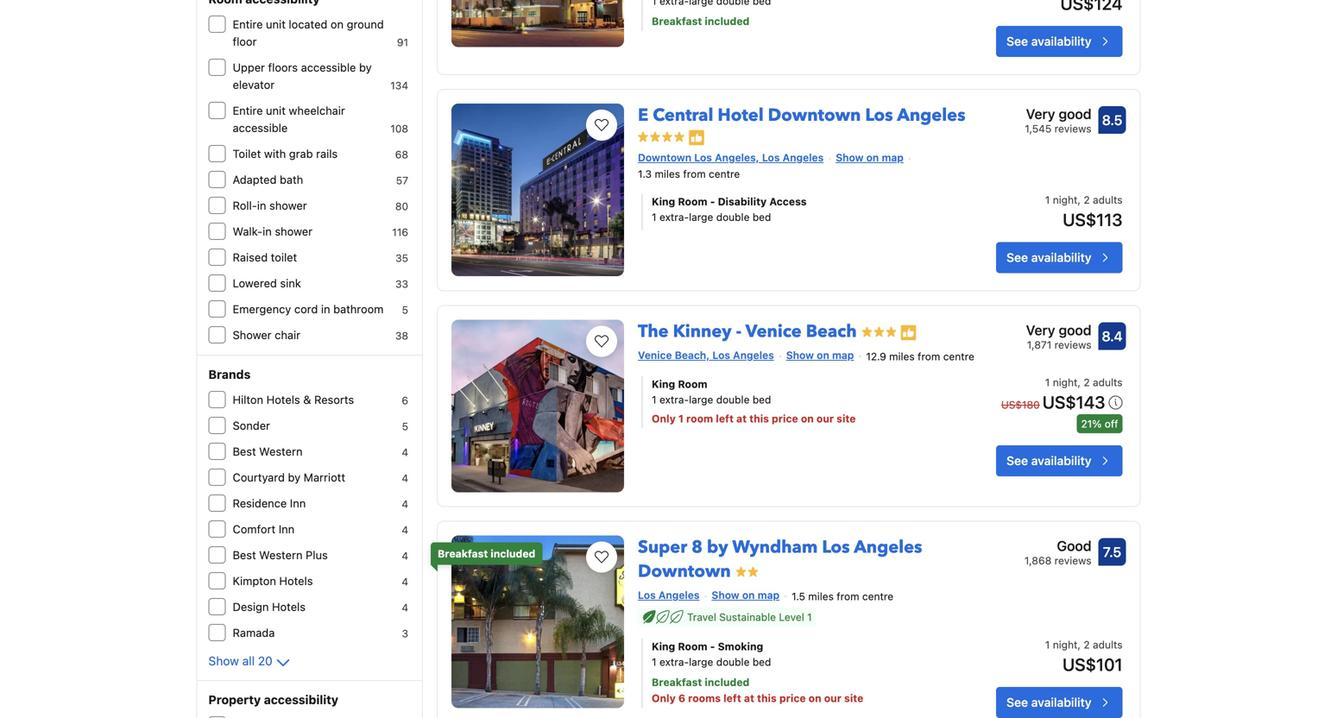 Task type: vqa. For each thing, say whether or not it's contained in the screenshot.


Task type: locate. For each thing, give the bounding box(es) containing it.
night inside 1 night , 2 adults us$101
[[1053, 639, 1078, 651]]

2 vertical spatial king
[[652, 641, 676, 653]]

availability down 21%
[[1032, 454, 1092, 468]]

entire for entire unit wheelchair accessible
[[233, 104, 263, 117]]

on down king room link
[[801, 413, 814, 425]]

entire for entire unit located on ground floor
[[233, 18, 263, 31]]

2 vertical spatial 2
[[1084, 639, 1090, 651]]

2 vertical spatial double
[[717, 656, 750, 668]]

left right room
[[716, 413, 734, 425]]

accessible down entire unit located on ground floor
[[301, 61, 356, 74]]

2 good from the top
[[1059, 322, 1092, 339]]

0 vertical spatial double
[[717, 211, 750, 223]]

2 4 from the top
[[402, 472, 409, 485]]

2 see from the top
[[1007, 251, 1029, 265]]

reviews inside very good 1,871 reviews
[[1055, 339, 1092, 351]]

western
[[259, 445, 303, 458], [259, 549, 303, 562]]

2 room from the top
[[678, 378, 708, 390]]

entire up floor
[[233, 18, 263, 31]]

1 vertical spatial best
[[233, 549, 256, 562]]

room inside king room - disability access 1 extra-large double bed
[[678, 196, 708, 208]]

see availability link
[[997, 26, 1123, 57], [997, 242, 1123, 273], [997, 446, 1123, 477], [997, 687, 1123, 719]]

1 night , 2 adults us$101
[[1046, 639, 1123, 675]]

ground
[[347, 18, 384, 31]]

2 horizontal spatial miles
[[890, 351, 915, 363]]

3 king from the top
[[652, 641, 676, 653]]

3 adults from the top
[[1093, 639, 1123, 651]]

availability for the kinney - venice beach
[[1032, 454, 1092, 468]]

king inside king room - smoking 1 extra-large double bed breakfast included only 6 rooms left at this price on our site
[[652, 641, 676, 653]]

on inside king room - smoking 1 extra-large double bed breakfast included only 6 rooms left at this price on our site
[[809, 693, 822, 705]]

1 inside 1 night , 2 adults us$101
[[1046, 639, 1051, 651]]

on inside "king room 1 extra-large double bed only 1 room left at this price on our site"
[[801, 413, 814, 425]]

unit inside entire unit located on ground floor
[[266, 18, 286, 31]]

adults
[[1093, 194, 1123, 206], [1093, 377, 1123, 389], [1093, 639, 1123, 651]]

venice down the at top
[[638, 349, 672, 362]]

large
[[689, 211, 714, 223], [689, 394, 714, 406], [689, 656, 714, 668]]

night inside 1 night , 2 adults us$113
[[1053, 194, 1078, 206]]

4 see availability from the top
[[1007, 696, 1092, 710]]

angeles
[[898, 104, 966, 127], [783, 151, 824, 164], [733, 349, 775, 362], [854, 536, 923, 560], [659, 590, 700, 602]]

1 5 from the top
[[402, 304, 409, 316]]

3 see availability from the top
[[1007, 454, 1092, 468]]

extra- up rooms
[[660, 656, 689, 668]]

2 vertical spatial by
[[707, 536, 729, 560]]

downtown
[[768, 104, 861, 127], [638, 151, 692, 164], [638, 560, 731, 584]]

0 vertical spatial in
[[257, 199, 266, 212]]

see availability link down 21%
[[997, 446, 1123, 477]]

very inside very good 1,871 reviews
[[1027, 322, 1056, 339]]

1 good from the top
[[1059, 106, 1092, 122]]

king room - smoking link
[[652, 639, 944, 655]]

4 for design hotels
[[402, 602, 409, 614]]

with
[[264, 147, 286, 160]]

on up sustainable
[[743, 590, 755, 602]]

king
[[652, 196, 676, 208], [652, 378, 676, 390], [652, 641, 676, 653]]

3 reviews from the top
[[1055, 555, 1092, 567]]

4 for comfort inn
[[402, 524, 409, 536]]

1 down the 1,868
[[1046, 639, 1051, 651]]

, up us$101
[[1078, 639, 1081, 651]]

1 vertical spatial good
[[1059, 322, 1092, 339]]

king down 1.3
[[652, 196, 676, 208]]

1 vertical spatial venice
[[638, 349, 672, 362]]

1 night from the top
[[1053, 194, 1078, 206]]

3 extra- from the top
[[660, 656, 689, 668]]

shower chair
[[233, 329, 301, 342]]

1 vertical spatial only
[[652, 693, 676, 705]]

room inside king room - smoking 1 extra-large double bed breakfast included only 6 rooms left at this price on our site
[[678, 641, 708, 653]]

0 vertical spatial bed
[[753, 211, 772, 223]]

scored 8.5 element
[[1099, 106, 1127, 134]]

bathroom
[[333, 303, 384, 316]]

hotels left &
[[267, 393, 300, 406]]

walk-
[[233, 225, 263, 238]]

scored 8.4 element
[[1099, 323, 1127, 350]]

2 vertical spatial reviews
[[1055, 555, 1092, 567]]

1 room from the top
[[678, 196, 708, 208]]

very good 1,545 reviews
[[1025, 106, 1092, 135]]

see availability
[[1007, 34, 1092, 48], [1007, 251, 1092, 265], [1007, 454, 1092, 468], [1007, 696, 1092, 710]]

good
[[1058, 538, 1092, 555]]

1 only from the top
[[652, 413, 676, 425]]

by inside upper floors accessible by elevator
[[359, 61, 372, 74]]

bed down disability
[[753, 211, 772, 223]]

see availability link up very good 1,545 reviews on the top of page
[[997, 26, 1123, 57]]

left right rooms
[[724, 693, 742, 705]]

4 for kimpton hotels
[[402, 576, 409, 588]]

2 vertical spatial room
[[678, 641, 708, 653]]

site down king room - smoking link
[[845, 693, 864, 705]]

2 large from the top
[[689, 394, 714, 406]]

,
[[1078, 194, 1081, 206], [1078, 377, 1081, 389], [1078, 639, 1081, 651]]

resorts
[[314, 393, 354, 406]]

1 down los angeles
[[652, 656, 657, 668]]

2 vertical spatial extra-
[[660, 656, 689, 668]]

hotels for hilton
[[267, 393, 300, 406]]

4 availability from the top
[[1032, 696, 1092, 710]]

1 vertical spatial adults
[[1093, 377, 1123, 389]]

site
[[837, 413, 856, 425], [845, 693, 864, 705]]

angeles inside e central hotel downtown los angeles link
[[898, 104, 966, 127]]

king room link
[[652, 377, 944, 392]]

entire inside entire unit wheelchair accessible
[[233, 104, 263, 117]]

3 night from the top
[[1053, 639, 1078, 651]]

miles
[[655, 168, 681, 180], [890, 351, 915, 363], [809, 591, 834, 603]]

- inside king room - disability access 1 extra-large double bed
[[711, 196, 716, 208]]

1 double from the top
[[717, 211, 750, 223]]

from right 1.5
[[837, 591, 860, 603]]

1 horizontal spatial map
[[833, 349, 855, 362]]

large down 1.3 miles from centre
[[689, 211, 714, 223]]

show left all
[[209, 654, 239, 668]]

shower for roll-in shower
[[269, 199, 307, 212]]

2 for super 8 by wyndham los angeles downtown
[[1084, 639, 1090, 651]]

1,868
[[1025, 555, 1052, 567]]

0 vertical spatial only
[[652, 413, 676, 425]]

1 western from the top
[[259, 445, 303, 458]]

1 vertical spatial map
[[833, 349, 855, 362]]

los inside super 8 by wyndham los angeles downtown
[[822, 536, 850, 560]]

0 vertical spatial best
[[233, 445, 256, 458]]

1 availability from the top
[[1032, 34, 1092, 48]]

on
[[331, 18, 344, 31], [867, 151, 879, 164], [817, 349, 830, 362], [801, 413, 814, 425], [743, 590, 755, 602], [809, 693, 822, 705]]

included
[[705, 15, 750, 27], [491, 548, 536, 560], [705, 677, 750, 689]]

extra-
[[660, 211, 689, 223], [660, 394, 689, 406], [660, 656, 689, 668]]

very good element left 8.5
[[1025, 104, 1092, 124]]

bed inside king room - disability access 1 extra-large double bed
[[753, 211, 772, 223]]

1 vertical spatial bed
[[753, 394, 772, 406]]

raised
[[233, 251, 268, 264]]

by down ground
[[359, 61, 372, 74]]

king inside king room - disability access 1 extra-large double bed
[[652, 196, 676, 208]]

angeles inside super 8 by wyndham los angeles downtown
[[854, 536, 923, 560]]

1 horizontal spatial breakfast included
[[652, 15, 750, 27]]

1 king from the top
[[652, 196, 676, 208]]

1.3 miles from centre
[[638, 168, 740, 180]]

king for e central hotel downtown los angeles
[[652, 196, 676, 208]]

accessible
[[301, 61, 356, 74], [233, 121, 288, 134]]

king inside "king room 1 extra-large double bed only 1 room left at this price on our site"
[[652, 378, 676, 390]]

adults inside 1 night , 2 adults us$101
[[1093, 639, 1123, 651]]

2 vertical spatial -
[[711, 641, 716, 653]]

1 vertical spatial inn
[[279, 523, 295, 536]]

room down 1.3 miles from centre
[[678, 196, 708, 208]]

0 vertical spatial 2
[[1084, 194, 1090, 206]]

ramada
[[233, 627, 275, 640]]

good left 8.4
[[1059, 322, 1092, 339]]

los angeles
[[638, 590, 700, 602]]

1 bed from the top
[[753, 211, 772, 223]]

1 vertical spatial western
[[259, 549, 303, 562]]

on inside entire unit located on ground floor
[[331, 18, 344, 31]]

1 very from the top
[[1027, 106, 1056, 122]]

large up rooms
[[689, 656, 714, 668]]

2 vertical spatial map
[[758, 590, 780, 602]]

toilet
[[233, 147, 261, 160]]

venice up king room link
[[746, 320, 802, 344]]

hotels down best western plus
[[279, 575, 313, 588]]

toilet
[[271, 251, 297, 264]]

see availability down 21%
[[1007, 454, 1092, 468]]

1 adults from the top
[[1093, 194, 1123, 206]]

4 for best western
[[402, 447, 409, 459]]

from for e central hotel downtown los angeles
[[684, 168, 706, 180]]

hotels down kimpton hotels
[[272, 601, 306, 614]]

extra- down 1.3 miles from centre
[[660, 211, 689, 223]]

- left disability
[[711, 196, 716, 208]]

0 horizontal spatial by
[[288, 471, 301, 484]]

, up us$113
[[1078, 194, 1081, 206]]

1 vertical spatial shower
[[275, 225, 313, 238]]

2 king from the top
[[652, 378, 676, 390]]

very inside very good 1,545 reviews
[[1027, 106, 1056, 122]]

2 adults from the top
[[1093, 377, 1123, 389]]

0 vertical spatial shower
[[269, 199, 307, 212]]

1 2 from the top
[[1084, 194, 1090, 206]]

3 bed from the top
[[753, 656, 772, 668]]

1 night , 2 adults us$113
[[1046, 194, 1123, 230]]

4 for courtyard by marriott
[[402, 472, 409, 485]]

courtyard by marriott
[[233, 471, 345, 484]]

, inside 1 night , 2 adults us$113
[[1078, 194, 1081, 206]]

2 vertical spatial hotels
[[272, 601, 306, 614]]

entire down "elevator"
[[233, 104, 263, 117]]

miles right 1.5
[[809, 591, 834, 603]]

the
[[638, 320, 669, 344]]

1 extra- from the top
[[660, 211, 689, 223]]

- for smoking
[[711, 641, 716, 653]]

2 vertical spatial from
[[837, 591, 860, 603]]

unit down "elevator"
[[266, 104, 286, 117]]

3 , from the top
[[1078, 639, 1081, 651]]

availability for e central hotel downtown los angeles
[[1032, 251, 1092, 265]]

0 vertical spatial breakfast included
[[652, 15, 750, 27]]

good left 8.5
[[1059, 106, 1092, 122]]

room for kinney
[[678, 378, 708, 390]]

in up raised toilet
[[263, 225, 272, 238]]

show up king room link
[[787, 349, 814, 362]]

on down the beach
[[817, 349, 830, 362]]

site inside "king room 1 extra-large double bed only 1 room left at this price on our site"
[[837, 413, 856, 425]]

6 left rooms
[[679, 693, 686, 705]]

map for downtown
[[882, 151, 904, 164]]

35
[[396, 252, 409, 264]]

2 see availability link from the top
[[997, 242, 1123, 273]]

2 vertical spatial night
[[1053, 639, 1078, 651]]

unit left located
[[266, 18, 286, 31]]

, inside 1 night , 2 adults us$101
[[1078, 639, 1081, 651]]

on down king room - smoking link
[[809, 693, 822, 705]]

availability down us$101
[[1032, 696, 1092, 710]]

room inside "king room 1 extra-large double bed only 1 room left at this price on our site"
[[678, 378, 708, 390]]

show on map down the beach
[[787, 349, 855, 362]]

inn down courtyard by marriott
[[290, 497, 306, 510]]

2 vertical spatial centre
[[863, 591, 894, 603]]

night up the us$143
[[1053, 377, 1078, 389]]

21%
[[1082, 418, 1102, 430]]

1 vertical spatial large
[[689, 394, 714, 406]]

reviews right 1,545
[[1055, 123, 1092, 135]]

2 5 from the top
[[402, 421, 409, 433]]

0 vertical spatial night
[[1053, 194, 1078, 206]]

2 vertical spatial miles
[[809, 591, 834, 603]]

very
[[1027, 106, 1056, 122], [1027, 322, 1056, 339]]

3 availability from the top
[[1032, 454, 1092, 468]]

this property is part of our preferred partner programme. it is committed to providing commendable service and good value. it will pay us a higher commission if you make a booking. image
[[688, 129, 706, 146], [688, 129, 706, 146], [900, 324, 918, 341]]

our down king room - smoking link
[[825, 693, 842, 705]]

best down "sonder"
[[233, 445, 256, 458]]

5 4 from the top
[[402, 550, 409, 562]]

2 see availability from the top
[[1007, 251, 1092, 265]]

room down beach,
[[678, 378, 708, 390]]

access
[[770, 196, 807, 208]]

0 horizontal spatial map
[[758, 590, 780, 602]]

2 double from the top
[[717, 394, 750, 406]]

2 bed from the top
[[753, 394, 772, 406]]

western up courtyard by marriott
[[259, 445, 303, 458]]

downtown inside super 8 by wyndham los angeles downtown
[[638, 560, 731, 584]]

1 vertical spatial left
[[724, 693, 742, 705]]

1 horizontal spatial by
[[359, 61, 372, 74]]

this property is part of our preferred partner programme. it is committed to providing commendable service and good value. it will pay us a higher commission if you make a booking. image for kinney
[[900, 324, 918, 341]]

wheelchair
[[289, 104, 345, 117]]

1 horizontal spatial miles
[[809, 591, 834, 603]]

3 double from the top
[[717, 656, 750, 668]]

2 entire from the top
[[233, 104, 263, 117]]

1 vertical spatial site
[[845, 693, 864, 705]]

see
[[1007, 34, 1029, 48], [1007, 251, 1029, 265], [1007, 454, 1029, 468], [1007, 696, 1029, 710]]

1 horizontal spatial accessible
[[301, 61, 356, 74]]

1 vertical spatial from
[[918, 351, 941, 363]]

king for super 8 by wyndham los angeles downtown
[[652, 641, 676, 653]]

1 vertical spatial room
[[678, 378, 708, 390]]

1 horizontal spatial centre
[[863, 591, 894, 603]]

1 vertical spatial show on map
[[787, 349, 855, 362]]

reviews right 1,871
[[1055, 339, 1092, 351]]

king room - disability access link
[[652, 194, 944, 210]]

2 vertical spatial bed
[[753, 656, 772, 668]]

disability
[[718, 196, 767, 208]]

0 horizontal spatial venice
[[638, 349, 672, 362]]

bed down king room link
[[753, 394, 772, 406]]

only inside "king room 1 extra-large double bed only 1 room left at this price on our site"
[[652, 413, 676, 425]]

2 up us$101
[[1084, 639, 1090, 651]]

1 vertical spatial miles
[[890, 351, 915, 363]]

unit for located
[[266, 18, 286, 31]]

king room - smoking 1 extra-large double bed breakfast included only 6 rooms left at this price on our site
[[652, 641, 864, 705]]

adults inside 1 night , 2 adults us$113
[[1093, 194, 1123, 206]]

1 see from the top
[[1007, 34, 1029, 48]]

- right kinney
[[736, 320, 742, 344]]

3 see availability link from the top
[[997, 446, 1123, 477]]

12.9
[[867, 351, 887, 363]]

best for best western
[[233, 445, 256, 458]]

see availability link down us$101
[[997, 687, 1123, 719]]

show on map for wyndham
[[712, 590, 780, 602]]

in down adapted bath
[[257, 199, 266, 212]]

show up sustainable
[[712, 590, 740, 602]]

from for super 8 by wyndham los angeles downtown
[[837, 591, 860, 603]]

0 vertical spatial ,
[[1078, 194, 1081, 206]]

1 large from the top
[[689, 211, 714, 223]]

adults for e central hotel downtown los angeles
[[1093, 194, 1123, 206]]

1 entire from the top
[[233, 18, 263, 31]]

0 vertical spatial venice
[[746, 320, 802, 344]]

0 vertical spatial centre
[[709, 168, 740, 180]]

see availability down 1 night , 2 adults us$101
[[1007, 696, 1092, 710]]

4 4 from the top
[[402, 524, 409, 536]]

3 see from the top
[[1007, 454, 1029, 468]]

1 vertical spatial this
[[757, 693, 777, 705]]

0 vertical spatial good
[[1059, 106, 1092, 122]]

1 vertical spatial double
[[717, 394, 750, 406]]

from right 12.9
[[918, 351, 941, 363]]

left inside "king room 1 extra-large double bed only 1 room left at this price on our site"
[[716, 413, 734, 425]]

2 vertical spatial large
[[689, 656, 714, 668]]

adapted bath
[[233, 173, 303, 186]]

adults up the us$143
[[1093, 377, 1123, 389]]

2 vertical spatial adults
[[1093, 639, 1123, 651]]

6 4 from the top
[[402, 576, 409, 588]]

see availability down 1 night , 2 adults us$113
[[1007, 251, 1092, 265]]

1 vertical spatial 5
[[402, 421, 409, 433]]

3 room from the top
[[678, 641, 708, 653]]

smoking
[[718, 641, 764, 653]]

0 vertical spatial very good element
[[1025, 104, 1092, 124]]

2 availability from the top
[[1032, 251, 1092, 265]]

our inside king room - smoking 1 extra-large double bed breakfast included only 6 rooms left at this price on our site
[[825, 693, 842, 705]]

0 vertical spatial at
[[737, 413, 747, 425]]

good inside very good 1,545 reviews
[[1059, 106, 1092, 122]]

super
[[638, 536, 688, 560]]

see availability link down us$113
[[997, 242, 1123, 273]]

1 vertical spatial our
[[825, 693, 842, 705]]

very up 1,871
[[1027, 322, 1056, 339]]

night up us$113
[[1053, 194, 1078, 206]]

3 large from the top
[[689, 656, 714, 668]]

miles down this property is part of our preferred partner programme. it is committed to providing commendable service and good value. it will pay us a higher commission if you make a booking. icon
[[890, 351, 915, 363]]

show on map
[[836, 151, 904, 164], [787, 349, 855, 362], [712, 590, 780, 602]]

in for walk-
[[263, 225, 272, 238]]

hotels
[[267, 393, 300, 406], [279, 575, 313, 588], [272, 601, 306, 614]]

2 best from the top
[[233, 549, 256, 562]]

2 vertical spatial included
[[705, 677, 750, 689]]

0 vertical spatial 5
[[402, 304, 409, 316]]

0 vertical spatial left
[[716, 413, 734, 425]]

miles right 1.3
[[655, 168, 681, 180]]

show on map up sustainable
[[712, 590, 780, 602]]

0 vertical spatial site
[[837, 413, 856, 425]]

0 vertical spatial reviews
[[1055, 123, 1092, 135]]

e central hotel downtown los angeles
[[638, 104, 966, 127]]

beach
[[806, 320, 857, 344]]

good 1,868 reviews
[[1025, 538, 1092, 567]]

see availability link for the kinney - venice beach
[[997, 446, 1123, 477]]

2 unit from the top
[[266, 104, 286, 117]]

los
[[866, 104, 894, 127], [695, 151, 712, 164], [762, 151, 780, 164], [713, 349, 731, 362], [822, 536, 850, 560], [638, 590, 656, 602]]

6 down the 38 at the left
[[402, 395, 409, 407]]

extra- up room
[[660, 394, 689, 406]]

1 unit from the top
[[266, 18, 286, 31]]

on left ground
[[331, 18, 344, 31]]

king down beach,
[[652, 378, 676, 390]]

1 best from the top
[[233, 445, 256, 458]]

king for the kinney - venice beach
[[652, 378, 676, 390]]

2 reviews from the top
[[1055, 339, 1092, 351]]

reviews
[[1055, 123, 1092, 135], [1055, 339, 1092, 351], [1055, 555, 1092, 567]]

1 , from the top
[[1078, 194, 1081, 206]]

reviews down good
[[1055, 555, 1092, 567]]

68
[[395, 149, 409, 161]]

2 western from the top
[[259, 549, 303, 562]]

good inside very good 1,871 reviews
[[1059, 322, 1092, 339]]

downtown down 8 at right bottom
[[638, 560, 731, 584]]

1 vertical spatial 6
[[679, 693, 686, 705]]

0 vertical spatial western
[[259, 445, 303, 458]]

site down king room link
[[837, 413, 856, 425]]

1 vertical spatial ,
[[1078, 377, 1081, 389]]

the kinney - venice beach image
[[452, 320, 624, 493]]

3 2 from the top
[[1084, 639, 1090, 651]]

1 vertical spatial 2
[[1084, 377, 1090, 389]]

0 horizontal spatial accessible
[[233, 121, 288, 134]]

double down smoking
[[717, 656, 750, 668]]

4 see from the top
[[1007, 696, 1029, 710]]

see for the kinney - venice beach
[[1007, 454, 1029, 468]]

2 extra- from the top
[[660, 394, 689, 406]]

4
[[402, 447, 409, 459], [402, 472, 409, 485], [402, 498, 409, 510], [402, 524, 409, 536], [402, 550, 409, 562], [402, 576, 409, 588], [402, 602, 409, 614]]

0 vertical spatial extra-
[[660, 211, 689, 223]]

centre right 1.5
[[863, 591, 894, 603]]

0 horizontal spatial 6
[[402, 395, 409, 407]]

price inside king room - smoking 1 extra-large double bed breakfast included only 6 rooms left at this price on our site
[[780, 693, 806, 705]]

see availability for e central hotel downtown los angeles
[[1007, 251, 1092, 265]]

4 see availability link from the top
[[997, 687, 1123, 719]]

1 vertical spatial accessible
[[233, 121, 288, 134]]

best for best western plus
[[233, 549, 256, 562]]

map
[[882, 151, 904, 164], [833, 349, 855, 362], [758, 590, 780, 602]]

in right cord
[[321, 303, 330, 316]]

134
[[391, 79, 409, 92]]

night for super 8 by wyndham los angeles downtown
[[1053, 639, 1078, 651]]

1 horizontal spatial venice
[[746, 320, 802, 344]]

see availability for the kinney - venice beach
[[1007, 454, 1092, 468]]

reviews for e central hotel downtown los angeles
[[1055, 123, 1092, 135]]

2 only from the top
[[652, 693, 676, 705]]

left inside king room - smoking 1 extra-large double bed breakfast included only 6 rooms left at this price on our site
[[724, 693, 742, 705]]

0 horizontal spatial from
[[684, 168, 706, 180]]

2 up the us$143
[[1084, 377, 1090, 389]]

0 vertical spatial from
[[684, 168, 706, 180]]

0 vertical spatial 6
[[402, 395, 409, 407]]

0 horizontal spatial miles
[[655, 168, 681, 180]]

0 vertical spatial miles
[[655, 168, 681, 180]]

0 vertical spatial entire
[[233, 18, 263, 31]]

accessible up toilet
[[233, 121, 288, 134]]

downtown right hotel
[[768, 104, 861, 127]]

1 see availability from the top
[[1007, 34, 1092, 48]]

0 vertical spatial show on map
[[836, 151, 904, 164]]

marriott
[[304, 471, 345, 484]]

king room 1 extra-large double bed only 1 room left at this price on our site
[[652, 378, 856, 425]]

0 vertical spatial breakfast
[[652, 15, 702, 27]]

0 vertical spatial this
[[750, 413, 769, 425]]

centre for e central hotel downtown los angeles
[[709, 168, 740, 180]]

centre for super 8 by wyndham los angeles downtown
[[863, 591, 894, 603]]

best down comfort
[[233, 549, 256, 562]]

centre left 1,871
[[944, 351, 975, 363]]

only inside king room - smoking 1 extra-large double bed breakfast included only 6 rooms left at this price on our site
[[652, 693, 676, 705]]

- inside king room - smoking 1 extra-large double bed breakfast included only 6 rooms left at this price on our site
[[711, 641, 716, 653]]

1 4 from the top
[[402, 447, 409, 459]]

2 vertical spatial show on map
[[712, 590, 780, 602]]

0 vertical spatial inn
[[290, 497, 306, 510]]

1 vertical spatial extra-
[[660, 394, 689, 406]]

2 inside 1 night , 2 adults us$101
[[1084, 639, 1090, 651]]

centre down downtown los angeles, los angeles
[[709, 168, 740, 180]]

this down smoking
[[757, 693, 777, 705]]

double
[[717, 211, 750, 223], [717, 394, 750, 406], [717, 656, 750, 668]]

3 4 from the top
[[402, 498, 409, 510]]

very good element
[[1025, 104, 1092, 124], [1027, 320, 1092, 341]]

rails
[[316, 147, 338, 160]]

1 vertical spatial centre
[[944, 351, 975, 363]]

0 horizontal spatial breakfast included
[[438, 548, 536, 560]]

2 vertical spatial breakfast
[[652, 677, 702, 689]]

unit inside entire unit wheelchair accessible
[[266, 104, 286, 117]]

0 vertical spatial our
[[817, 413, 834, 425]]

2 inside 1 night , 2 adults us$113
[[1084, 194, 1090, 206]]

shower down bath
[[269, 199, 307, 212]]

grab
[[289, 147, 313, 160]]

show on map down e central hotel downtown los angeles in the top of the page
[[836, 151, 904, 164]]

bed inside "king room 1 extra-large double bed only 1 room left at this price on our site"
[[753, 394, 772, 406]]

our down king room link
[[817, 413, 834, 425]]

price down king room link
[[772, 413, 799, 425]]

7 4 from the top
[[402, 602, 409, 614]]

availability down us$113
[[1032, 251, 1092, 265]]

1 inside king room - disability access 1 extra-large double bed
[[652, 211, 657, 223]]

2 very from the top
[[1027, 322, 1056, 339]]

91
[[397, 36, 409, 48]]

1 inside 1 night , 2 adults us$113
[[1046, 194, 1051, 206]]

80
[[395, 200, 409, 212]]

reviews inside very good 1,545 reviews
[[1055, 123, 1092, 135]]

inn for residence inn
[[290, 497, 306, 510]]

1 reviews from the top
[[1055, 123, 1092, 135]]

king down los angeles
[[652, 641, 676, 653]]

reviews for the kinney - venice beach
[[1055, 339, 1092, 351]]

availability for super 8 by wyndham los angeles downtown
[[1032, 696, 1092, 710]]

western up kimpton hotels
[[259, 549, 303, 562]]

entire inside entire unit located on ground floor
[[233, 18, 263, 31]]

roll-in shower
[[233, 199, 307, 212]]

best
[[233, 445, 256, 458], [233, 549, 256, 562]]

1 vertical spatial breakfast included
[[438, 548, 536, 560]]

double inside king room - disability access 1 extra-large double bed
[[717, 211, 750, 223]]

in
[[257, 199, 266, 212], [263, 225, 272, 238], [321, 303, 330, 316]]

price down king room - smoking link
[[780, 693, 806, 705]]

adults up us$101
[[1093, 639, 1123, 651]]

only left room
[[652, 413, 676, 425]]



Task type: describe. For each thing, give the bounding box(es) containing it.
8.4
[[1102, 328, 1123, 345]]

by inside super 8 by wyndham los angeles downtown
[[707, 536, 729, 560]]

hotel
[[718, 104, 764, 127]]

floor
[[233, 35, 257, 48]]

2 night from the top
[[1053, 377, 1078, 389]]

shower
[[233, 329, 272, 342]]

very good element for the kinney - venice beach
[[1027, 320, 1092, 341]]

show for downtown
[[836, 151, 864, 164]]

extra- inside king room - smoking 1 extra-large double bed breakfast included only 6 rooms left at this price on our site
[[660, 656, 689, 668]]

from for the kinney - venice beach
[[918, 351, 941, 363]]

comfort inn
[[233, 523, 295, 536]]

1 vertical spatial included
[[491, 548, 536, 560]]

5 for emergency cord in bathroom
[[402, 304, 409, 316]]

show on map for venice
[[787, 349, 855, 362]]

1 down the at top
[[652, 394, 657, 406]]

extra- inside king room - disability access 1 extra-large double bed
[[660, 211, 689, 223]]

us$113
[[1063, 210, 1123, 230]]

double inside king room - smoking 1 extra-large double bed breakfast included only 6 rooms left at this price on our site
[[717, 656, 750, 668]]

2 , from the top
[[1078, 377, 1081, 389]]

elevator
[[233, 78, 275, 91]]

accessible inside entire unit wheelchair accessible
[[233, 121, 288, 134]]

property accessibility
[[209, 693, 339, 707]]

hilton
[[233, 393, 263, 406]]

3
[[402, 628, 409, 640]]

wyndham
[[733, 536, 818, 560]]

1 vertical spatial by
[[288, 471, 301, 484]]

kinney
[[673, 320, 732, 344]]

super 8 by wyndham los angeles downtown
[[638, 536, 923, 584]]

best western plus
[[233, 549, 328, 562]]

rooms
[[688, 693, 721, 705]]

beach,
[[675, 349, 710, 362]]

5 for sonder
[[402, 421, 409, 433]]

level
[[779, 611, 805, 624]]

116
[[392, 226, 409, 238]]

1,871
[[1028, 339, 1052, 351]]

, for super 8 by wyndham los angeles downtown
[[1078, 639, 1081, 651]]

central
[[653, 104, 714, 127]]

super 8 by wyndham los angeles downtown link
[[638, 529, 923, 584]]

cord
[[294, 303, 318, 316]]

this inside king room - smoking 1 extra-large double bed breakfast included only 6 rooms left at this price on our site
[[757, 693, 777, 705]]

1 up the us$143
[[1046, 377, 1051, 389]]

hilton hotels & resorts
[[233, 393, 354, 406]]

show all 20 button
[[209, 653, 293, 674]]

adults for super 8 by wyndham los angeles downtown
[[1093, 639, 1123, 651]]

1.3
[[638, 168, 652, 180]]

7.5
[[1104, 544, 1122, 561]]

residence
[[233, 497, 287, 510]]

bed inside king room - smoking 1 extra-large double bed breakfast included only 6 rooms left at this price on our site
[[753, 656, 772, 668]]

travel sustainable level 1
[[688, 611, 812, 624]]

1 vertical spatial downtown
[[638, 151, 692, 164]]

show all 20
[[209, 654, 273, 668]]

best western
[[233, 445, 303, 458]]

8
[[692, 536, 703, 560]]

good for e central hotel downtown los angeles
[[1059, 106, 1092, 122]]

at inside "king room 1 extra-large double bed only 1 room left at this price on our site"
[[737, 413, 747, 425]]

shower for walk-in shower
[[275, 225, 313, 238]]

miles for the kinney - venice beach
[[890, 351, 915, 363]]

the kinney - venice beach link
[[638, 313, 857, 344]]

super 8 by wyndham los angeles downtown image
[[452, 536, 624, 709]]

1.5
[[792, 591, 806, 603]]

see for super 8 by wyndham los angeles downtown
[[1007, 696, 1029, 710]]

our inside "king room 1 extra-large double bed only 1 room left at this price on our site"
[[817, 413, 834, 425]]

map for wyndham
[[758, 590, 780, 602]]

brands
[[209, 367, 251, 382]]

unit for wheelchair
[[266, 104, 286, 117]]

plus
[[306, 549, 328, 562]]

on down e central hotel downtown los angeles in the top of the page
[[867, 151, 879, 164]]

33
[[396, 278, 409, 290]]

entire unit wheelchair accessible
[[233, 104, 345, 134]]

see availability link for super 8 by wyndham los angeles downtown
[[997, 687, 1123, 719]]

lowered sink
[[233, 277, 301, 290]]

see availability for super 8 by wyndham los angeles downtown
[[1007, 696, 1092, 710]]

8.5
[[1103, 112, 1123, 128]]

inn for comfort inn
[[279, 523, 295, 536]]

entire unit located on ground floor
[[233, 18, 384, 48]]

us$180
[[1002, 399, 1040, 411]]

4 for residence inn
[[402, 498, 409, 510]]

hotels for kimpton
[[279, 575, 313, 588]]

4 for best western plus
[[402, 550, 409, 562]]

emergency
[[233, 303, 291, 316]]

1,545
[[1025, 123, 1052, 135]]

western for best western
[[259, 445, 303, 458]]

hotels for design
[[272, 601, 306, 614]]

room
[[687, 413, 714, 425]]

1 see availability link from the top
[[997, 26, 1123, 57]]

1 vertical spatial breakfast
[[438, 548, 488, 560]]

38
[[395, 330, 409, 342]]

show inside dropdown button
[[209, 654, 239, 668]]

show on map for downtown
[[836, 151, 904, 164]]

miles for e central hotel downtown los angeles
[[655, 168, 681, 180]]

all
[[242, 654, 255, 668]]

20
[[258, 654, 273, 668]]

this property is part of our preferred partner programme. it is committed to providing commendable service and good value. it will pay us a higher commission if you make a booking. image for central
[[688, 129, 706, 146]]

us$143
[[1043, 392, 1106, 412]]

double inside "king room 1 extra-large double bed only 1 room left at this price on our site"
[[717, 394, 750, 406]]

1 inside king room - smoking 1 extra-large double bed breakfast included only 6 rooms left at this price on our site
[[652, 656, 657, 668]]

sonder
[[233, 419, 270, 432]]

located
[[289, 18, 328, 31]]

the kinney - venice beach
[[638, 320, 857, 344]]

miles for super 8 by wyndham los angeles downtown
[[809, 591, 834, 603]]

1 right level on the bottom right of page
[[808, 611, 812, 624]]

centre for the kinney - venice beach
[[944, 351, 975, 363]]

e central hotel downtown los angeles image
[[452, 104, 624, 276]]

night for e central hotel downtown los angeles
[[1053, 194, 1078, 206]]

very for e central hotel downtown los angeles
[[1027, 106, 1056, 122]]

breakfast inside king room - smoking 1 extra-large double bed breakfast included only 6 rooms left at this price on our site
[[652, 677, 702, 689]]

2 for e central hotel downtown los angeles
[[1084, 194, 1090, 206]]

kimpton hotels
[[233, 575, 313, 588]]

lowered
[[233, 277, 277, 290]]

1 left room
[[679, 413, 684, 425]]

price inside "king room 1 extra-large double bed only 1 room left at this price on our site"
[[772, 413, 799, 425]]

off
[[1105, 418, 1119, 430]]

- for venice
[[736, 320, 742, 344]]

accessible inside upper floors accessible by elevator
[[301, 61, 356, 74]]

room for 8
[[678, 641, 708, 653]]

0 vertical spatial included
[[705, 15, 750, 27]]

scored 7.5 element
[[1099, 539, 1127, 566]]

downtown los angeles, los angeles
[[638, 151, 824, 164]]

in for roll-
[[257, 199, 266, 212]]

room for central
[[678, 196, 708, 208]]

raised toilet
[[233, 251, 297, 264]]

good for the kinney - venice beach
[[1059, 322, 1092, 339]]

, for e central hotel downtown los angeles
[[1078, 194, 1081, 206]]

venice beach, los angeles
[[638, 349, 775, 362]]

good element
[[1025, 536, 1092, 557]]

see availability link for e central hotel downtown los angeles
[[997, 242, 1123, 273]]

57
[[396, 174, 409, 187]]

at inside king room - smoking 1 extra-large double bed breakfast included only 6 rooms left at this price on our site
[[744, 693, 755, 705]]

- for disability
[[711, 196, 716, 208]]

toilet with grab rails
[[233, 147, 338, 160]]

&
[[303, 393, 311, 406]]

angeles,
[[715, 151, 760, 164]]

show for venice
[[787, 349, 814, 362]]

courtyard
[[233, 471, 285, 484]]

1.5 miles from centre
[[792, 591, 894, 603]]

included inside king room - smoking 1 extra-large double bed breakfast included only 6 rooms left at this price on our site
[[705, 677, 750, 689]]

large inside king room - disability access 1 extra-large double bed
[[689, 211, 714, 223]]

travel
[[688, 611, 717, 624]]

comfort
[[233, 523, 276, 536]]

2 2 from the top
[[1084, 377, 1090, 389]]

site inside king room - smoking 1 extra-large double bed breakfast included only 6 rooms left at this price on our site
[[845, 693, 864, 705]]

extra- inside "king room 1 extra-large double bed only 1 room left at this price on our site"
[[660, 394, 689, 406]]

6 inside king room - smoking 1 extra-large double bed breakfast included only 6 rooms left at this price on our site
[[679, 693, 686, 705]]

adapted
[[233, 173, 277, 186]]

upper
[[233, 61, 265, 74]]

us$101
[[1063, 655, 1123, 675]]

king room - disability access 1 extra-large double bed
[[652, 196, 807, 223]]

show for wyndham
[[712, 590, 740, 602]]

upper floors accessible by elevator
[[233, 61, 372, 91]]

2 vertical spatial in
[[321, 303, 330, 316]]

large inside king room - smoking 1 extra-large double bed breakfast included only 6 rooms left at this price on our site
[[689, 656, 714, 668]]

this property is part of our preferred partner programme. it is committed to providing commendable service and good value. it will pay us a higher commission if you make a booking. image
[[900, 324, 918, 341]]

large inside "king room 1 extra-large double bed only 1 room left at this price on our site"
[[689, 394, 714, 406]]

sustainable
[[720, 611, 776, 624]]

this inside "king room 1 extra-large double bed only 1 room left at this price on our site"
[[750, 413, 769, 425]]

western for best western plus
[[259, 549, 303, 562]]

see for e central hotel downtown los angeles
[[1007, 251, 1029, 265]]

residence inn
[[233, 497, 306, 510]]

very good element for e central hotel downtown los angeles
[[1025, 104, 1092, 124]]

very for the kinney - venice beach
[[1027, 322, 1056, 339]]

0 vertical spatial downtown
[[768, 104, 861, 127]]

kimpton
[[233, 575, 276, 588]]

map for venice
[[833, 349, 855, 362]]

reviews inside good 1,868 reviews
[[1055, 555, 1092, 567]]



